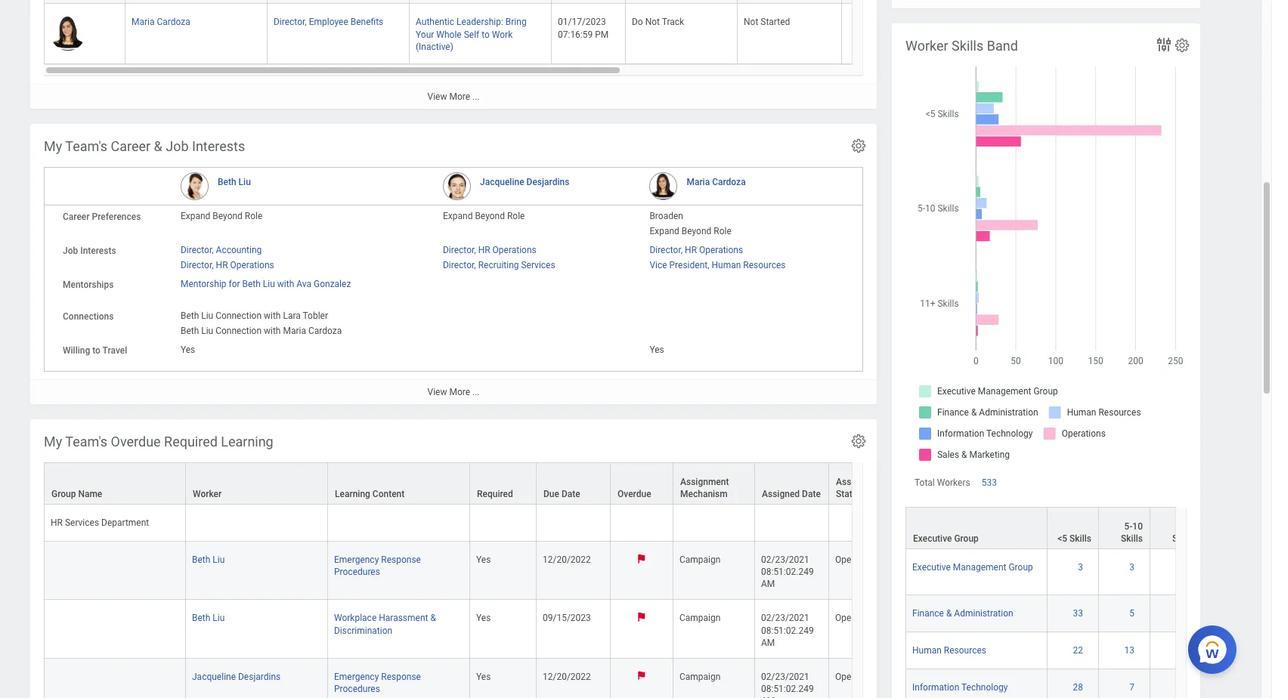 Task type: describe. For each thing, give the bounding box(es) containing it.
executive management group link
[[913, 560, 1033, 573]]

role for expand beyond role "element" to the right
[[714, 226, 732, 237]]

<5 skills
[[1058, 534, 1092, 545]]

director, hr operations for director, hr operations link to the right
[[650, 245, 743, 256]]

hr up 'director, recruiting services' link
[[478, 245, 490, 256]]

1 horizontal spatial director, hr operations link
[[443, 242, 537, 256]]

assignment mechanism button
[[674, 464, 755, 504]]

broaden element
[[650, 208, 683, 222]]

emergency for liu
[[334, 555, 379, 566]]

services inside row
[[65, 518, 99, 529]]

0 horizontal spatial director, hr operations link
[[181, 257, 274, 271]]

director, for the director, accounting link at the left of the page
[[181, 245, 214, 256]]

self
[[464, 29, 479, 40]]

campaign for open element associated with emergency response procedures link associated with beth liu
[[680, 555, 721, 566]]

recruiting
[[478, 260, 519, 271]]

liu for emergency's the beth liu "link"
[[213, 555, 225, 566]]

human resources
[[913, 646, 987, 657]]

1 horizontal spatial jacqueline desjardins link
[[480, 174, 570, 188]]

technology
[[962, 683, 1008, 694]]

preferences
[[92, 212, 141, 222]]

0 horizontal spatial career
[[63, 212, 90, 222]]

willing
[[63, 346, 90, 356]]

533 button
[[982, 477, 999, 489]]

1 02/23/2021 08:51:02.249 am from the top
[[761, 555, 816, 590]]

career preferences
[[63, 212, 141, 222]]

workplace
[[334, 613, 377, 624]]

finance & administration link
[[913, 606, 1014, 620]]

1 view more ... link from the top
[[30, 84, 877, 109]]

assignment mechanism
[[680, 477, 729, 500]]

(inactive)
[[416, 41, 454, 52]]

configure my team's overdue required learning image
[[851, 433, 867, 450]]

workers
[[937, 478, 971, 488]]

worker skills band
[[906, 38, 1018, 54]]

job interests
[[63, 246, 116, 256]]

skills down the 5-
[[1121, 534, 1143, 545]]

executive for executive management group
[[913, 563, 951, 573]]

beth liu link for workplace
[[192, 610, 225, 624]]

row containing information technology
[[906, 670, 1261, 699]]

1 vertical spatial maria
[[687, 177, 710, 188]]

am for open element for workplace harassment & discrimination link
[[761, 638, 775, 648]]

director, recruiting services link
[[443, 257, 555, 271]]

28
[[1073, 683, 1083, 694]]

due date
[[544, 489, 580, 500]]

row containing maria cardoza
[[44, 4, 1173, 64]]

authentic leadership: bring your whole self to work (inactive) link
[[416, 14, 527, 52]]

campaign element for open element associated with emergency response procedures link associated with beth liu
[[680, 552, 721, 566]]

0 horizontal spatial learning
[[221, 434, 273, 450]]

am for open element for emergency response procedures link for jacqueline desjardins
[[761, 696, 775, 699]]

0 horizontal spatial overdue
[[111, 434, 161, 450]]

2 horizontal spatial director, hr operations link
[[650, 242, 743, 256]]

travel
[[102, 346, 127, 356]]

director, for director, employee benefits link
[[274, 17, 307, 28]]

campaign element for open element for emergency response procedures link for jacqueline desjardins
[[680, 669, 721, 682]]

beth liu connection with maria cardoza
[[181, 326, 342, 337]]

row containing 5-10 skills
[[906, 508, 1261, 551]]

broaden
[[650, 211, 683, 222]]

expand beyond role for expand beyond role "element" to the right
[[650, 226, 732, 237]]

my for my team's career & job interests
[[44, 138, 62, 154]]

5
[[1130, 609, 1135, 620]]

maria cardoza link inside my team's career & job interests element
[[687, 174, 746, 188]]

learning content column header
[[328, 463, 470, 506]]

assignment for status
[[836, 477, 885, 488]]

view inside my team's learning element
[[428, 91, 447, 102]]

533
[[982, 478, 997, 488]]

finance & administration
[[913, 609, 1014, 620]]

pm
[[595, 29, 609, 40]]

beth liu for emergency
[[192, 555, 225, 566]]

maria inside my team's learning element
[[132, 17, 155, 28]]

0 horizontal spatial expand
[[181, 211, 210, 222]]

mechanism
[[680, 489, 728, 500]]

not inside 'element'
[[744, 17, 759, 28]]

expand beyond role for the leftmost expand beyond role "element"
[[181, 211, 263, 222]]

open for emergency response procedures link for jacqueline desjardins
[[835, 672, 857, 682]]

beth liu link for emergency
[[192, 552, 225, 566]]

maria cardoza for maria cardoza link inside row
[[132, 17, 190, 28]]

skills for <5
[[1070, 534, 1092, 545]]

bring
[[506, 17, 527, 28]]

overdue button
[[611, 464, 673, 504]]

0 horizontal spatial expand beyond role element
[[181, 208, 263, 222]]

overdue inside popup button
[[618, 489, 651, 500]]

band
[[987, 38, 1018, 54]]

my team's learning element
[[30, 0, 1173, 109]]

learning content button
[[328, 464, 470, 504]]

hr services department
[[51, 518, 149, 529]]

1 horizontal spatial expand
[[443, 211, 473, 222]]

5-10 skills button
[[1099, 508, 1150, 549]]

2 horizontal spatial group
[[1009, 563, 1033, 573]]

work
[[492, 29, 513, 40]]

desjardins inside my team's career & job interests element
[[527, 177, 570, 188]]

0 vertical spatial interests
[[192, 138, 245, 154]]

operations for the middle director, hr operations link
[[493, 245, 537, 256]]

director, for the middle director, hr operations link
[[443, 245, 476, 256]]

1 horizontal spatial expand beyond role element
[[443, 208, 525, 222]]

director, recruiting services
[[443, 260, 555, 271]]

<5
[[1058, 534, 1068, 545]]

1 not from the left
[[645, 17, 660, 28]]

mentorships
[[63, 280, 114, 290]]

cardoza inside my team's learning element
[[157, 17, 190, 28]]

gonzalez
[[314, 279, 351, 290]]

leadership:
[[457, 17, 503, 28]]

assignment status button
[[829, 464, 910, 504]]

& inside my team's career & job interests element
[[154, 138, 162, 154]]

liu for workplace the beth liu "link"
[[213, 613, 225, 624]]

worker column header
[[186, 463, 328, 506]]

connections
[[63, 312, 114, 322]]

& inside workplace harassment & discrimination
[[431, 613, 436, 624]]

2 horizontal spatial expand
[[650, 226, 680, 237]]

status
[[836, 489, 862, 500]]

22
[[1073, 646, 1083, 657]]

assignment status
[[836, 477, 885, 500]]

& inside finance & administration link
[[947, 609, 952, 620]]

view more ... inside my team's career & job interests element
[[428, 387, 480, 398]]

22 button
[[1073, 645, 1086, 657]]

group name button
[[45, 464, 185, 504]]

hr services department row
[[44, 505, 911, 542]]

resources inside worker skills band element
[[944, 646, 987, 657]]

row containing assignment mechanism
[[44, 463, 911, 506]]

harassment
[[379, 613, 428, 624]]

5-10 skills column header
[[1099, 508, 1151, 551]]

director, for the left director, hr operations link
[[181, 260, 214, 271]]

whole
[[436, 29, 462, 40]]

assigned date button
[[755, 464, 829, 504]]

28 button
[[1073, 682, 1086, 694]]

do
[[632, 17, 643, 28]]

group inside popup button
[[51, 489, 76, 500]]

row containing finance & administration
[[906, 596, 1261, 633]]

assignment for mechanism
[[680, 477, 729, 488]]

01/17/2023 07:16:59 pm
[[558, 17, 609, 40]]

content
[[373, 489, 405, 500]]

operations for the left director, hr operations link
[[230, 260, 274, 271]]

open for workplace harassment & discrimination link
[[835, 613, 857, 624]]

2 vertical spatial maria
[[283, 326, 306, 337]]

desjardins inside row
[[238, 672, 281, 682]]

skills for worker
[[952, 38, 984, 54]]

view more ... inside my team's learning element
[[428, 91, 480, 102]]

jacqueline desjardins link inside my team's overdue required learning element
[[192, 669, 281, 682]]

11+
[[1179, 522, 1195, 532]]

33 button
[[1073, 608, 1086, 620]]

11+ skills button
[[1151, 508, 1201, 549]]

02/23/2021 for open element associated with emergency response procedures link associated with beth liu
[[761, 555, 810, 566]]

response for jacqueline desjardins
[[381, 672, 421, 682]]

2 02/23/2021 08:51:02.249 am from the top
[[761, 613, 816, 648]]

to inside my team's career & job interests element
[[92, 346, 101, 356]]

33
[[1073, 609, 1083, 620]]

1 vertical spatial interests
[[80, 246, 116, 256]]

0 vertical spatial job
[[166, 138, 189, 154]]

jacqueline inside my team's overdue required learning element
[[192, 672, 236, 682]]

0 vertical spatial career
[[111, 138, 151, 154]]

07:16:59
[[558, 29, 593, 40]]

beth liu connection with lara tobler element
[[181, 308, 328, 321]]

5-
[[1125, 522, 1133, 532]]

director, hr operations for the middle director, hr operations link
[[443, 245, 537, 256]]

employee
[[309, 17, 348, 28]]

items selected list containing broaden
[[650, 208, 756, 237]]

group inside 'popup button'
[[954, 534, 979, 545]]

11+ skills image for 5
[[1157, 608, 1195, 620]]

information technology
[[913, 683, 1008, 694]]

vice president, human resources
[[650, 260, 786, 271]]

required inside 'required' "popup button"
[[477, 489, 513, 500]]

maria cardoza link inside row
[[132, 14, 190, 28]]

mentorship
[[181, 279, 226, 290]]

authentic
[[416, 17, 454, 28]]

my team's overdue required learning element
[[30, 420, 911, 699]]

row containing jacqueline desjardins
[[44, 659, 911, 699]]

liu for the beth liu "link" within my team's career & job interests element
[[239, 177, 251, 188]]

am for open element associated with emergency response procedures link associated with beth liu
[[761, 579, 775, 590]]

7
[[1130, 683, 1135, 694]]

13 button
[[1125, 645, 1137, 657]]

procedures for jacqueline desjardins
[[334, 684, 380, 695]]

2 horizontal spatial expand beyond role element
[[650, 223, 732, 237]]

my team's career & job interests element
[[30, 124, 877, 405]]

team's for career
[[65, 138, 107, 154]]

more inside my team's career & job interests element
[[449, 387, 470, 398]]

director, for director, hr operations link to the right
[[650, 245, 683, 256]]

president,
[[670, 260, 710, 271]]

finance
[[913, 609, 944, 620]]

ava
[[297, 279, 312, 290]]

worker for worker
[[193, 489, 222, 500]]

due
[[544, 489, 559, 500]]

services inside my team's career & job interests element
[[521, 260, 555, 271]]

benefits
[[351, 17, 384, 28]]

open for emergency response procedures link associated with beth liu
[[835, 555, 857, 566]]

assigned date column header
[[755, 463, 829, 506]]

director, employee benefits
[[274, 17, 384, 28]]

learning inside popup button
[[335, 489, 370, 500]]

5-10 skills
[[1121, 522, 1143, 545]]

liu for the beth liu connection with lara tobler element
[[201, 311, 213, 321]]

01/17/2023
[[558, 17, 606, 28]]

due date column header
[[537, 463, 611, 506]]

beth liu inside my team's career & job interests element
[[218, 177, 251, 188]]

director, for 'director, recruiting services' link
[[443, 260, 476, 271]]



Task type: locate. For each thing, give the bounding box(es) containing it.
am
[[761, 579, 775, 590], [761, 638, 775, 648], [761, 696, 775, 699]]

11+ skills image down 11+ skills in the bottom right of the page
[[1157, 562, 1195, 574]]

11+ skills image right the 5 button on the right bottom
[[1157, 608, 1195, 620]]

3 am from the top
[[761, 696, 775, 699]]

am inside row
[[761, 696, 775, 699]]

assigned date
[[762, 489, 821, 500]]

row
[[44, 0, 1173, 4], [44, 4, 1173, 64], [44, 463, 911, 506], [906, 508, 1261, 551], [44, 542, 911, 601], [906, 550, 1261, 596], [906, 596, 1261, 633], [44, 601, 911, 659], [906, 633, 1261, 670], [44, 659, 911, 699], [906, 670, 1261, 699]]

1 horizontal spatial not
[[744, 17, 759, 28]]

1 vertical spatial team's
[[65, 434, 107, 450]]

response
[[381, 555, 421, 566], [381, 672, 421, 682]]

0 vertical spatial required
[[164, 434, 218, 450]]

employee's photo (maria cardoza) image
[[51, 16, 85, 51]]

1 vertical spatial overdue
[[618, 489, 651, 500]]

maria cardoza inside my team's career & job interests element
[[687, 177, 746, 188]]

1 vertical spatial campaign element
[[680, 610, 721, 624]]

1 open element from the top
[[835, 552, 857, 566]]

configure my team's career & job interests image
[[851, 138, 867, 154]]

my team's career & job interests
[[44, 138, 245, 154]]

1 emergency response procedures from the top
[[334, 555, 421, 578]]

0 horizontal spatial operations
[[230, 260, 274, 271]]

0 vertical spatial jacqueline
[[480, 177, 524, 188]]

group name
[[51, 489, 102, 500]]

11+ skills image for 13
[[1157, 645, 1195, 657]]

vice president, human resources link
[[650, 257, 786, 271]]

operations inside items selected list
[[230, 260, 274, 271]]

expand down broaden
[[650, 226, 680, 237]]

0 horizontal spatial &
[[154, 138, 162, 154]]

worker inside worker skills band element
[[906, 38, 949, 54]]

emergency response procedures link up workplace
[[334, 552, 421, 578]]

2 date from the left
[[802, 489, 821, 500]]

... inside my team's learning element
[[473, 91, 480, 102]]

role
[[245, 211, 263, 222], [507, 211, 525, 222], [714, 226, 732, 237]]

overdue column header
[[611, 463, 674, 506]]

resources up information technology link
[[944, 646, 987, 657]]

director,
[[274, 17, 307, 28], [181, 245, 214, 256], [443, 245, 476, 256], [650, 245, 683, 256], [181, 260, 214, 271], [443, 260, 476, 271]]

beth liu connection with lara tobler
[[181, 311, 328, 321]]

career up preferences
[[111, 138, 151, 154]]

2 horizontal spatial maria
[[687, 177, 710, 188]]

2 3 button from the left
[[1130, 562, 1137, 574]]

expand beyond role inside items selected list
[[650, 226, 732, 237]]

0 horizontal spatial worker
[[193, 489, 222, 500]]

jacqueline desjardins
[[480, 177, 570, 188], [192, 672, 281, 682]]

0 vertical spatial 12/20/2022
[[543, 555, 591, 566]]

total
[[915, 478, 935, 488]]

1 date from the left
[[562, 489, 580, 500]]

emergency response procedures link
[[334, 552, 421, 578], [334, 669, 421, 695]]

learning left content
[[335, 489, 370, 500]]

procedures for beth liu
[[334, 567, 380, 578]]

executive down executive group
[[913, 563, 951, 573]]

1 am from the top
[[761, 579, 775, 590]]

open element
[[835, 552, 857, 566], [835, 610, 857, 624], [835, 669, 857, 682]]

hr down director, accounting
[[216, 260, 228, 271]]

group up executive management group link
[[954, 534, 979, 545]]

campaign
[[680, 555, 721, 566], [680, 613, 721, 624], [680, 672, 721, 682]]

3 open element from the top
[[835, 669, 857, 682]]

desjardins
[[527, 177, 570, 188], [238, 672, 281, 682]]

assignment up the "status"
[[836, 477, 885, 488]]

0 vertical spatial procedures
[[334, 567, 380, 578]]

group right management
[[1009, 563, 1033, 573]]

0 vertical spatial services
[[521, 260, 555, 271]]

mentorship for beth liu with ava gonzalez
[[181, 279, 351, 290]]

cell
[[44, 0, 126, 4], [126, 0, 268, 4], [268, 0, 410, 4], [410, 0, 552, 4], [552, 0, 626, 4], [626, 0, 738, 4], [738, 0, 842, 4], [842, 0, 916, 4], [842, 4, 916, 64], [186, 505, 328, 542], [328, 505, 470, 542], [470, 505, 537, 542], [537, 505, 611, 542], [611, 505, 674, 542], [674, 505, 755, 542], [755, 505, 829, 542], [44, 542, 186, 601], [44, 601, 186, 659], [44, 659, 186, 699]]

02/23/2021 for open element for emergency response procedures link for jacqueline desjardins
[[761, 672, 810, 682]]

beth liu
[[218, 177, 251, 188], [192, 555, 225, 566], [192, 613, 225, 624]]

assignment inside popup button
[[836, 477, 885, 488]]

1 08:51:02.249 from the top
[[761, 567, 814, 578]]

hr inside row
[[51, 518, 63, 529]]

3 down <5 skills
[[1078, 563, 1083, 573]]

overdue
[[111, 434, 161, 450], [618, 489, 651, 500]]

2 am from the top
[[761, 638, 775, 648]]

2 yes element from the left
[[650, 342, 664, 355]]

0 vertical spatial beth liu link
[[218, 174, 251, 188]]

1 vertical spatial job
[[63, 246, 78, 256]]

my
[[44, 138, 62, 154], [44, 434, 62, 450]]

expand beyond role element up 'director, recruiting services' link
[[443, 208, 525, 222]]

jacqueline desjardins inside my team's career & job interests element
[[480, 177, 570, 188]]

director, hr operations
[[443, 245, 537, 256], [650, 245, 743, 256], [181, 260, 274, 271]]

2 more from the top
[[449, 387, 470, 398]]

maria
[[132, 17, 155, 28], [687, 177, 710, 188], [283, 326, 306, 337]]

date
[[562, 489, 580, 500], [802, 489, 821, 500]]

learning content
[[335, 489, 405, 500]]

2 vertical spatial 02/23/2021
[[761, 672, 810, 682]]

response for beth liu
[[381, 555, 421, 566]]

5 button
[[1130, 608, 1137, 620]]

required column header
[[470, 463, 537, 506]]

2 vertical spatial am
[[761, 696, 775, 699]]

1 my from the top
[[44, 138, 62, 154]]

group left name
[[51, 489, 76, 500]]

response down workplace harassment & discrimination
[[381, 672, 421, 682]]

row containing human resources
[[906, 633, 1261, 670]]

0 vertical spatial emergency response procedures link
[[334, 552, 421, 578]]

executive group button
[[906, 508, 1047, 549]]

role up 'director, recruiting services' link
[[507, 211, 525, 222]]

to left travel at the left of the page
[[92, 346, 101, 356]]

emergency for desjardins
[[334, 672, 379, 682]]

connection for lara
[[216, 311, 262, 321]]

director, accounting link
[[181, 242, 262, 256]]

0 horizontal spatial yes element
[[181, 342, 195, 355]]

executive
[[913, 534, 952, 545], [913, 563, 951, 573]]

skills down 11+ at the right
[[1173, 534, 1195, 545]]

0 horizontal spatial role
[[245, 211, 263, 222]]

2 02/23/2021 from the top
[[761, 613, 810, 624]]

date right due
[[562, 489, 580, 500]]

1 response from the top
[[381, 555, 421, 566]]

view more ... link
[[30, 84, 877, 109], [30, 380, 877, 405]]

connection down "beth liu connection with lara tobler"
[[216, 326, 262, 337]]

0 vertical spatial response
[[381, 555, 421, 566]]

role for middle expand beyond role "element"
[[507, 211, 525, 222]]

assignment
[[680, 477, 729, 488], [836, 477, 885, 488]]

0 vertical spatial executive
[[913, 534, 952, 545]]

2 view from the top
[[428, 387, 447, 398]]

2 my from the top
[[44, 434, 62, 450]]

hr up president,
[[685, 245, 697, 256]]

1 vertical spatial 08:51:02.249
[[761, 626, 814, 636]]

0 vertical spatial resources
[[743, 260, 786, 271]]

1 vertical spatial procedures
[[334, 684, 380, 695]]

beyond up 'director, recruiting services' link
[[475, 211, 505, 222]]

2 emergency response procedures link from the top
[[334, 669, 421, 695]]

resources right president,
[[743, 260, 786, 271]]

overdue right due date column header
[[618, 489, 651, 500]]

discrimination
[[334, 626, 392, 636]]

1 vertical spatial required
[[477, 489, 513, 500]]

director, hr operations inside items selected list
[[181, 260, 274, 271]]

3 campaign element from the top
[[680, 669, 721, 682]]

jacqueline inside my team's career & job interests element
[[480, 177, 524, 188]]

08:51:02.249 for open element for workplace harassment & discrimination link
[[761, 626, 814, 636]]

2 11+ skills image from the top
[[1157, 608, 1195, 620]]

resources inside my team's career & job interests element
[[743, 260, 786, 271]]

1 team's from the top
[[65, 138, 107, 154]]

1 emergency from the top
[[334, 555, 379, 566]]

director, hr operations up president,
[[650, 245, 743, 256]]

date for assigned date
[[802, 489, 821, 500]]

beth liu for workplace
[[192, 613, 225, 624]]

2 vertical spatial campaign
[[680, 672, 721, 682]]

0 horizontal spatial 3 button
[[1078, 562, 1086, 574]]

expand beyond role for middle expand beyond role "element"
[[443, 211, 525, 222]]

0 horizontal spatial assignment
[[680, 477, 729, 488]]

role up "accounting"
[[245, 211, 263, 222]]

0 horizontal spatial to
[[92, 346, 101, 356]]

emergency response procedures up workplace
[[334, 555, 421, 578]]

row containing executive management group
[[906, 550, 1261, 596]]

due date button
[[537, 464, 610, 504]]

for
[[229, 279, 240, 290]]

2 procedures from the top
[[334, 684, 380, 695]]

0 horizontal spatial group
[[51, 489, 76, 500]]

0 vertical spatial campaign element
[[680, 552, 721, 566]]

1 vertical spatial services
[[65, 518, 99, 529]]

view inside my team's career & job interests element
[[428, 387, 447, 398]]

1 horizontal spatial jacqueline
[[480, 177, 524, 188]]

assignment mechanism column header
[[674, 463, 755, 506]]

liu
[[239, 177, 251, 188], [263, 279, 275, 290], [201, 311, 213, 321], [201, 326, 213, 337], [213, 555, 225, 566], [213, 613, 225, 624]]

2 ... from the top
[[473, 387, 480, 398]]

11+ skills image right 7 button
[[1157, 682, 1195, 694]]

0 vertical spatial worker
[[906, 38, 949, 54]]

human inside my team's career & job interests element
[[712, 260, 741, 271]]

director, hr operations down director, accounting
[[181, 260, 274, 271]]

11+ skills
[[1173, 522, 1195, 545]]

0 horizontal spatial maria cardoza
[[132, 17, 190, 28]]

maria cardoza link
[[132, 14, 190, 28], [687, 174, 746, 188]]

beth liu connection with maria cardoza element
[[181, 323, 342, 337]]

human right president,
[[712, 260, 741, 271]]

emergency down discrimination
[[334, 672, 379, 682]]

3 campaign from the top
[[680, 672, 721, 682]]

2 response from the top
[[381, 672, 421, 682]]

not right do
[[645, 17, 660, 28]]

1 vertical spatial cardoza
[[712, 177, 746, 188]]

1 vertical spatial emergency
[[334, 672, 379, 682]]

2 view more ... link from the top
[[30, 380, 877, 405]]

2 emergency response procedures from the top
[[334, 672, 421, 695]]

configure and view chart data image
[[1155, 36, 1173, 54]]

1 vertical spatial 12/20/2022
[[543, 672, 591, 682]]

jacqueline
[[480, 177, 524, 188], [192, 672, 236, 682]]

to inside authentic leadership: bring your whole self to work (inactive)
[[482, 29, 490, 40]]

0 horizontal spatial expand beyond role
[[181, 211, 263, 222]]

worker skills band element
[[892, 23, 1261, 699]]

open element for emergency response procedures link associated with beth liu
[[835, 552, 857, 566]]

1 vertical spatial executive
[[913, 563, 951, 573]]

campaign for open element for workplace harassment & discrimination link
[[680, 613, 721, 624]]

more inside my team's learning element
[[449, 91, 470, 102]]

1 ... from the top
[[473, 91, 480, 102]]

0 vertical spatial with
[[277, 279, 294, 290]]

02/23/2021 inside row
[[761, 672, 810, 682]]

08:51:02.249 for open element associated with emergency response procedures link associated with beth liu
[[761, 567, 814, 578]]

human inside row
[[913, 646, 942, 657]]

2 vertical spatial open
[[835, 672, 857, 682]]

1 3 from the left
[[1078, 563, 1083, 573]]

with for lara
[[264, 311, 281, 321]]

beyond inside items selected list
[[682, 226, 712, 237]]

emergency response procedures down discrimination
[[334, 672, 421, 695]]

2 campaign element from the top
[[680, 610, 721, 624]]

role inside items selected list
[[714, 226, 732, 237]]

date inside popup button
[[802, 489, 821, 500]]

maria cardoza for maria cardoza link in my team's career & job interests element
[[687, 177, 746, 188]]

with
[[277, 279, 294, 290], [264, 311, 281, 321], [264, 326, 281, 337]]

1 vertical spatial with
[[264, 311, 281, 321]]

2 horizontal spatial director, hr operations
[[650, 245, 743, 256]]

team's up career preferences
[[65, 138, 107, 154]]

08:51:02.249 for open element for emergency response procedures link for jacqueline desjardins
[[761, 684, 814, 695]]

09/15/2023
[[543, 613, 591, 624]]

group name column header
[[44, 463, 186, 506]]

beyond
[[213, 211, 243, 222], [475, 211, 505, 222], [682, 226, 712, 237]]

beth liu link inside my team's career & job interests element
[[218, 174, 251, 188]]

liu for beth liu connection with maria cardoza element in the top left of the page
[[201, 326, 213, 337]]

2 view more ... from the top
[[428, 387, 480, 398]]

expand up the director, accounting link at the left of the page
[[181, 211, 210, 222]]

expand
[[181, 211, 210, 222], [443, 211, 473, 222], [650, 226, 680, 237]]

2 connection from the top
[[216, 326, 262, 337]]

human down finance
[[913, 646, 942, 657]]

procedures inside row
[[334, 684, 380, 695]]

jacqueline desjardins link
[[480, 174, 570, 188], [192, 669, 281, 682]]

0 vertical spatial view
[[428, 91, 447, 102]]

1 horizontal spatial 3 button
[[1130, 562, 1137, 574]]

with down "beth liu connection with lara tobler"
[[264, 326, 281, 337]]

emergency response procedures inside row
[[334, 672, 421, 695]]

career
[[111, 138, 151, 154], [63, 212, 90, 222]]

0 horizontal spatial maria cardoza link
[[132, 14, 190, 28]]

date right assigned
[[802, 489, 821, 500]]

open element for emergency response procedures link for jacqueline desjardins
[[835, 669, 857, 682]]

assigned
[[762, 489, 800, 500]]

beth liu link
[[218, 174, 251, 188], [192, 552, 225, 566], [192, 610, 225, 624]]

human resources link
[[913, 643, 987, 657]]

4 11+ skills image from the top
[[1157, 682, 1195, 694]]

procedures down discrimination
[[334, 684, 380, 695]]

emergency up workplace
[[334, 555, 379, 566]]

2 vertical spatial 08:51:02.249
[[761, 684, 814, 695]]

information technology link
[[913, 680, 1008, 694]]

1 vertical spatial group
[[954, 534, 979, 545]]

11+ skills image for 3
[[1157, 562, 1195, 574]]

authentic leadership: bring your whole self to work (inactive)
[[416, 17, 527, 52]]

not left 'started'
[[744, 17, 759, 28]]

2 horizontal spatial &
[[947, 609, 952, 620]]

0 vertical spatial 02/23/2021 08:51:02.249 am
[[761, 555, 816, 590]]

expand beyond role element
[[181, 208, 263, 222], [443, 208, 525, 222], [650, 223, 732, 237]]

worker inside worker popup button
[[193, 489, 222, 500]]

emergency
[[334, 555, 379, 566], [334, 672, 379, 682]]

1 horizontal spatial resources
[[944, 646, 987, 657]]

3 button down 5-10 skills
[[1130, 562, 1137, 574]]

expand beyond role up the director, accounting link at the left of the page
[[181, 211, 263, 222]]

12/20/2022 for liu
[[543, 555, 591, 566]]

emergency response procedures link for jacqueline desjardins
[[334, 669, 421, 695]]

0 vertical spatial view more ... link
[[30, 84, 877, 109]]

0 vertical spatial maria cardoza
[[132, 17, 190, 28]]

2 vertical spatial open element
[[835, 669, 857, 682]]

1 view more ... from the top
[[428, 91, 480, 102]]

emergency response procedures link down discrimination
[[334, 669, 421, 695]]

1 vertical spatial view more ... link
[[30, 380, 877, 405]]

director, inside row
[[274, 17, 307, 28]]

11+ skills image right 13 button
[[1157, 645, 1195, 657]]

not started element
[[744, 14, 790, 28]]

do not track element
[[632, 14, 684, 28]]

overdue up group name popup button
[[111, 434, 161, 450]]

career up job interests
[[63, 212, 90, 222]]

expand beyond role up 'director, recruiting services' link
[[443, 211, 525, 222]]

1 11+ skills image from the top
[[1157, 562, 1195, 574]]

hr inside items selected list
[[216, 260, 228, 271]]

skills right <5 on the right
[[1070, 534, 1092, 545]]

expand up 'director, recruiting services' link
[[443, 211, 473, 222]]

items selected list
[[650, 208, 756, 237], [181, 242, 298, 272], [443, 242, 580, 271], [650, 242, 810, 272], [181, 308, 366, 337]]

1 horizontal spatial role
[[507, 211, 525, 222]]

interests
[[192, 138, 245, 154], [80, 246, 116, 256]]

1 emergency response procedures link from the top
[[334, 552, 421, 578]]

2 open element from the top
[[835, 610, 857, 624]]

0 horizontal spatial jacqueline desjardins
[[192, 672, 281, 682]]

resources
[[743, 260, 786, 271], [944, 646, 987, 657]]

0 vertical spatial view more ...
[[428, 91, 480, 102]]

administration
[[954, 609, 1014, 620]]

workplace harassment & discrimination
[[334, 613, 436, 636]]

total workers
[[915, 478, 971, 488]]

0 horizontal spatial job
[[63, 246, 78, 256]]

hr
[[478, 245, 490, 256], [685, 245, 697, 256], [216, 260, 228, 271], [51, 518, 63, 529]]

job
[[166, 138, 189, 154], [63, 246, 78, 256]]

date for due date
[[562, 489, 580, 500]]

my for my team's overdue required learning
[[44, 434, 62, 450]]

1 procedures from the top
[[334, 567, 380, 578]]

11+ skills image
[[1157, 562, 1195, 574], [1157, 608, 1195, 620], [1157, 645, 1195, 657], [1157, 682, 1195, 694]]

1 vertical spatial open
[[835, 613, 857, 624]]

executive group column header
[[906, 508, 1048, 551]]

1 vertical spatial response
[[381, 672, 421, 682]]

campaign element
[[680, 552, 721, 566], [680, 610, 721, 624], [680, 669, 721, 682]]

not started
[[744, 17, 790, 28]]

beyond down broaden
[[682, 226, 712, 237]]

1 horizontal spatial &
[[431, 613, 436, 624]]

12/20/2022 up 09/15/2023
[[543, 555, 591, 566]]

services right recruiting
[[521, 260, 555, 271]]

0 horizontal spatial interests
[[80, 246, 116, 256]]

skills for 11+
[[1173, 534, 1195, 545]]

0 horizontal spatial not
[[645, 17, 660, 28]]

campaign for open element for emergency response procedures link for jacqueline desjardins
[[680, 672, 721, 682]]

operations up vice president, human resources link
[[699, 245, 743, 256]]

11+ skills image for 7
[[1157, 682, 1195, 694]]

1 12/20/2022 from the top
[[543, 555, 591, 566]]

beyond for middle expand beyond role "element"
[[475, 211, 505, 222]]

2 08:51:02.249 from the top
[[761, 626, 814, 636]]

beyond for expand beyond role "element" to the right
[[682, 226, 712, 237]]

1 vertical spatial resources
[[944, 646, 987, 657]]

<5 skills column header
[[1048, 508, 1099, 551]]

connection up beth liu connection with maria cardoza element in the top left of the page
[[216, 311, 262, 321]]

1 vertical spatial my
[[44, 434, 62, 450]]

1 3 button from the left
[[1078, 562, 1086, 574]]

response up harassment
[[381, 555, 421, 566]]

assignment inside popup button
[[680, 477, 729, 488]]

expand beyond role element down broaden
[[650, 223, 732, 237]]

1 vertical spatial maria cardoza
[[687, 177, 746, 188]]

worker for worker skills band
[[906, 38, 949, 54]]

0 horizontal spatial maria
[[132, 17, 155, 28]]

beyond up the director, accounting link at the left of the page
[[213, 211, 243, 222]]

1 horizontal spatial cardoza
[[308, 326, 342, 337]]

mentorship for beth liu with ava gonzalez link
[[181, 276, 351, 290]]

with for maria
[[264, 326, 281, 337]]

3 open from the top
[[835, 672, 857, 682]]

learning up worker popup button
[[221, 434, 273, 450]]

0 vertical spatial maria cardoza link
[[132, 14, 190, 28]]

1 vertical spatial campaign
[[680, 613, 721, 624]]

items selected list containing beth liu connection with lara tobler
[[181, 308, 366, 337]]

worker left the band
[[906, 38, 949, 54]]

operations for director, hr operations link to the right
[[699, 245, 743, 256]]

expand beyond role down broaden
[[650, 226, 732, 237]]

1 vertical spatial connection
[[216, 326, 262, 337]]

08:51:02.249 inside row
[[761, 684, 814, 695]]

0 vertical spatial open
[[835, 555, 857, 566]]

1 open from the top
[[835, 555, 857, 566]]

director, hr operations link up president,
[[650, 242, 743, 256]]

2 campaign from the top
[[680, 613, 721, 624]]

executive for executive group
[[913, 534, 952, 545]]

skills left the band
[[952, 38, 984, 54]]

team's up group name popup button
[[65, 434, 107, 450]]

director, hr operations for the left director, hr operations link
[[181, 260, 274, 271]]

procedures
[[334, 567, 380, 578], [334, 684, 380, 695]]

1 horizontal spatial overdue
[[618, 489, 651, 500]]

to
[[482, 29, 490, 40], [92, 346, 101, 356]]

1 horizontal spatial group
[[954, 534, 979, 545]]

operations down "accounting"
[[230, 260, 274, 271]]

2 horizontal spatial expand beyond role
[[650, 226, 732, 237]]

0 horizontal spatial date
[[562, 489, 580, 500]]

12/20/2022 for desjardins
[[543, 672, 591, 682]]

2 team's from the top
[[65, 434, 107, 450]]

procedures up workplace
[[334, 567, 380, 578]]

open
[[835, 555, 857, 566], [835, 613, 857, 624], [835, 672, 857, 682]]

tobler
[[303, 311, 328, 321]]

maria cardoza inside row
[[132, 17, 190, 28]]

information
[[913, 683, 960, 694]]

1 vertical spatial am
[[761, 638, 775, 648]]

1 horizontal spatial 3
[[1130, 563, 1135, 573]]

yes element
[[181, 342, 195, 355], [650, 342, 664, 355]]

with up beth liu connection with maria cardoza element in the top left of the page
[[264, 311, 281, 321]]

cardoza inside items selected list
[[308, 326, 342, 337]]

items selected list containing director, accounting
[[181, 242, 298, 272]]

open element for workplace harassment & discrimination link
[[835, 610, 857, 624]]

group
[[51, 489, 76, 500], [954, 534, 979, 545], [1009, 563, 1033, 573]]

1 vertical spatial open element
[[835, 610, 857, 624]]

1 vertical spatial more
[[449, 387, 470, 398]]

emergency response procedures for beth liu
[[334, 555, 421, 578]]

3 button down <5 skills
[[1078, 562, 1086, 574]]

worker down "my team's overdue required learning"
[[193, 489, 222, 500]]

02/23/2021 for open element for workplace harassment & discrimination link
[[761, 613, 810, 624]]

director, hr operations link down director, accounting
[[181, 257, 274, 271]]

director, hr operations up 'director, recruiting services' link
[[443, 245, 537, 256]]

3 02/23/2021 08:51:02.249 am from the top
[[761, 672, 816, 699]]

executive inside 'popup button'
[[913, 534, 952, 545]]

emergency response procedures link for beth liu
[[334, 552, 421, 578]]

with left ava
[[277, 279, 294, 290]]

emergency response procedures for jacqueline desjardins
[[334, 672, 421, 695]]

campaign element for open element for workplace harassment & discrimination link
[[680, 610, 721, 624]]

3 02/23/2021 from the top
[[761, 672, 810, 682]]

jacqueline desjardins inside my team's overdue required learning element
[[192, 672, 281, 682]]

1 campaign element from the top
[[680, 552, 721, 566]]

my team's overdue required learning
[[44, 434, 273, 450]]

1 yes element from the left
[[181, 342, 195, 355]]

2 emergency from the top
[[334, 672, 379, 682]]

3
[[1078, 563, 1083, 573], [1130, 563, 1135, 573]]

to down "leadership:"
[[482, 29, 490, 40]]

services down group name
[[65, 518, 99, 529]]

1 horizontal spatial beyond
[[475, 211, 505, 222]]

12/20/2022 down 09/15/2023
[[543, 672, 591, 682]]

required
[[164, 434, 218, 450], [477, 489, 513, 500]]

date inside popup button
[[562, 489, 580, 500]]

2 not from the left
[[744, 17, 759, 28]]

... inside my team's career & job interests element
[[473, 387, 480, 398]]

accounting
[[216, 245, 262, 256]]

role for the leftmost expand beyond role "element"
[[245, 211, 263, 222]]

connection for maria
[[216, 326, 262, 337]]

configure worker skills band image
[[1174, 37, 1191, 54]]

worker button
[[186, 464, 327, 504]]

2 3 from the left
[[1130, 563, 1135, 573]]

1 more from the top
[[449, 91, 470, 102]]

3 down 5-10 skills
[[1130, 563, 1135, 573]]

0 horizontal spatial required
[[164, 434, 218, 450]]

2 vertical spatial group
[[1009, 563, 1033, 573]]

3 08:51:02.249 from the top
[[761, 684, 814, 695]]

track
[[662, 17, 684, 28]]

2 horizontal spatial operations
[[699, 245, 743, 256]]

director, hr operations link up 'director, recruiting services' link
[[443, 242, 537, 256]]

beyond for the leftmost expand beyond role "element"
[[213, 211, 243, 222]]

operations up 'director, recruiting services' link
[[493, 245, 537, 256]]

1 horizontal spatial desjardins
[[527, 177, 570, 188]]

0 vertical spatial more
[[449, 91, 470, 102]]

3 11+ skills image from the top
[[1157, 645, 1195, 657]]

1 connection from the top
[[216, 311, 262, 321]]

emergency inside row
[[334, 672, 379, 682]]

0 vertical spatial emergency
[[334, 555, 379, 566]]

team's for overdue
[[65, 434, 107, 450]]

hr down group name
[[51, 518, 63, 529]]

executive group
[[913, 534, 979, 545]]

1 horizontal spatial job
[[166, 138, 189, 154]]

2 assignment from the left
[[836, 477, 885, 488]]

2 12/20/2022 from the top
[[543, 672, 591, 682]]

2 open from the top
[[835, 613, 857, 624]]

expand beyond role element up the director, accounting link at the left of the page
[[181, 208, 263, 222]]

0 vertical spatial to
[[482, 29, 490, 40]]

workplace harassment & discrimination link
[[334, 610, 436, 636]]

assignment up mechanism
[[680, 477, 729, 488]]

1 view from the top
[[428, 91, 447, 102]]

1 campaign from the top
[[680, 555, 721, 566]]

role up vice president, human resources link
[[714, 226, 732, 237]]

1 02/23/2021 from the top
[[761, 555, 810, 566]]

10
[[1133, 522, 1143, 532]]

executive up executive management group link
[[913, 534, 952, 545]]

lara
[[283, 311, 301, 321]]

1 assignment from the left
[[680, 477, 729, 488]]

more
[[449, 91, 470, 102], [449, 387, 470, 398]]

08:51:02.249
[[761, 567, 814, 578], [761, 626, 814, 636], [761, 684, 814, 695]]



Task type: vqa. For each thing, say whether or not it's contained in the screenshot.
9th chevron right icon from the bottom
no



